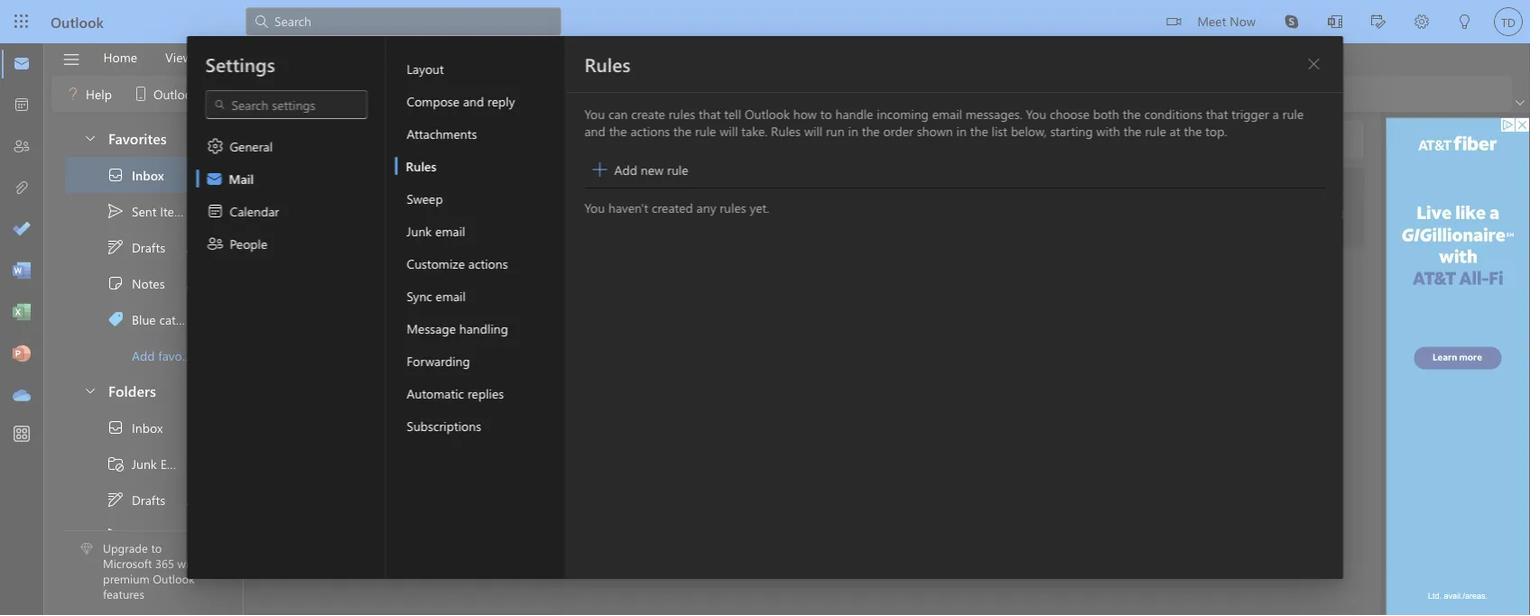 Task type: vqa. For each thing, say whether or not it's contained in the screenshot.
 in the left of the page
no



Task type: describe. For each thing, give the bounding box(es) containing it.

[[62, 50, 81, 69]]

10/2/2023
[[1253, 206, 1303, 221]]

added
[[507, 334, 542, 350]]

1 in from the left
[[848, 122, 858, 139]]

you left the choose
[[1026, 106, 1046, 122]]

powerpoint image
[[13, 346, 31, 364]]

5-
[[387, 187, 399, 204]]

outlook inside  outlook mobile
[[153, 85, 198, 102]]

2 will from the left
[[804, 122, 823, 139]]

 junk email
[[107, 455, 190, 473]]

star
[[399, 187, 422, 204]]

subscriptions button
[[395, 410, 566, 442]]

0 vertical spatial mon
[[1228, 206, 1250, 221]]

microsoft inside upgrade to microsoft 365 with premium outlook features
[[103, 556, 152, 572]]

contract
[[473, 187, 523, 204]]

account up microsoft account security info was added
[[363, 316, 407, 332]]

upgrade to microsoft 365 with premium outlook features
[[103, 541, 199, 602]]

pm
[[1328, 206, 1344, 221]]

create
[[631, 106, 665, 122]]

account down the "junk email"
[[363, 242, 407, 259]]

mon for was
[[475, 335, 497, 349]]

microsoft account team image
[[582, 183, 618, 219]]

subscriptions
[[407, 418, 481, 434]]

any
[[697, 200, 716, 216]]

Search settings search field
[[226, 96, 349, 114]]

365
[[155, 556, 174, 572]]

mail
[[229, 170, 254, 187]]

 tree item for 
[[65, 482, 210, 518]]

you for you haven't created any rules yet.
[[585, 200, 605, 216]]

your
[[377, 440, 402, 457]]

Select a conversation checkbox
[[271, 246, 307, 275]]

 calendar
[[206, 202, 279, 220]]

email for sync email
[[436, 288, 466, 304]]

and inside you can create rules that tell outlook how to handle incoming email messages. you choose both the conditions that trigger a rule and the actions the rule will take. rules will run in the order shown in the list below, starting with the rule at the top.
[[585, 122, 606, 139]]

folders tree item
[[65, 374, 210, 410]]

mon 10/2 for verification
[[475, 262, 522, 276]]

2 for 
[[187, 239, 193, 256]]

choose
[[1050, 106, 1090, 122]]

customize
[[407, 255, 465, 272]]

favorites tree
[[65, 114, 210, 374]]

 up ''
[[1332, 135, 1343, 146]]

 general
[[206, 137, 273, 155]]

was
[[482, 334, 503, 350]]

favorites
[[108, 128, 167, 147]]

settings
[[205, 51, 275, 77]]

sweep
[[407, 190, 443, 207]]

message handling
[[407, 320, 508, 337]]

automatic replies
[[407, 385, 504, 402]]

 tree item
[[65, 302, 210, 338]]

 for 
[[107, 491, 125, 509]]

 button
[[53, 44, 89, 75]]

inbox for 1st the  'tree item'
[[132, 167, 164, 183]]

below,
[[1011, 122, 1047, 139]]

1 horizontal spatial verification
[[789, 130, 862, 149]]

outlook banner
[[0, 0, 1530, 43]]

1  tree item from the top
[[65, 193, 210, 229]]

people image
[[13, 138, 31, 156]]

conditions
[[1144, 106, 1203, 122]]

message
[[407, 320, 456, 337]]

calendar
[[230, 203, 279, 219]]

junk email
[[407, 223, 465, 239]]

layout
[[407, 60, 444, 77]]


[[1332, 187, 1344, 200]]

 button
[[1300, 50, 1328, 79]]

now
[[1230, 12, 1256, 29]]

mon 10/2 for was
[[475, 335, 522, 349]]

to inside outlook team welcome to your new outlook.com account
[[362, 440, 374, 457]]

software
[[606, 187, 657, 204]]

forwarding
[[407, 353, 470, 369]]

run
[[826, 122, 845, 139]]

2 inside  "tree item"
[[187, 275, 193, 292]]

 add new rule
[[593, 161, 688, 178]]

home
[[103, 49, 137, 65]]

meet now
[[1197, 12, 1256, 29]]

help inside button
[[220, 49, 246, 65]]

attachments button
[[395, 117, 566, 150]]

 for folders
[[83, 383, 97, 398]]

handle
[[835, 106, 873, 122]]

2 items from the top
[[160, 528, 190, 545]]

automatic
[[407, 385, 464, 402]]

2 vertical spatial info
[[457, 334, 479, 350]]

left-rail-appbar navigation
[[4, 43, 40, 417]]

with inside you can create rules that tell outlook how to handle incoming email messages. you choose both the conditions that trigger a rule and the actions the rule will take. rules will run in the order shown in the list below, starting with the rule at the top.
[[1096, 122, 1120, 139]]

team
[[356, 422, 385, 439]]

 blue category
[[107, 311, 208, 329]]

top.
[[1205, 122, 1227, 139]]

 drafts for 
[[107, 238, 165, 256]]

inbox rules element
[[585, 106, 1325, 240]]

team for verification
[[411, 242, 439, 259]]

upgrade
[[103, 541, 148, 556]]

message list list box
[[246, 161, 657, 615]]

add inside tree item
[[132, 347, 155, 364]]

rule up "you haven't created any rules yet."
[[667, 161, 688, 178]]

take.
[[741, 122, 768, 139]]

automatic replies button
[[395, 377, 566, 410]]


[[206, 235, 224, 253]]

you can create rules that tell outlook how to handle incoming email messages. you choose both the conditions that trigger a rule and the actions the rule will take. rules will run in the order shown in the list below, starting with the rule at the top.
[[585, 106, 1304, 139]]

mt
[[591, 193, 610, 209]]

trigger
[[1232, 106, 1269, 122]]

team for was
[[411, 316, 439, 332]]

settings heading
[[205, 51, 275, 77]]

 button up ''
[[1308, 125, 1353, 153]]

1 vertical spatial rules
[[720, 200, 746, 216]]


[[1307, 57, 1321, 71]]

order
[[883, 122, 913, 139]]

select a conversation image
[[276, 252, 294, 270]]

account left yet.
[[694, 183, 744, 203]]

forwarding button
[[395, 345, 566, 377]]

sync
[[407, 288, 432, 304]]

calendar image
[[13, 97, 31, 115]]

 for favorites
[[83, 130, 97, 145]]

new inside inbox rules element
[[641, 161, 664, 178]]

2 sent from the top
[[132, 528, 157, 545]]

view
[[165, 49, 192, 65]]

contractsafe. 5-star rated. - contract management software
[[307, 187, 657, 204]]

premium features image
[[80, 543, 93, 556]]

features
[[103, 586, 144, 602]]

rules inside you can create rules that tell outlook how to handle incoming email messages. you choose both the conditions that trigger a rule and the actions the rule will take. rules will run in the order shown in the list below, starting with the rule at the top.
[[771, 122, 801, 139]]

inbox for 1st the  'tree item' from the bottom
[[132, 420, 163, 436]]

onedrive image
[[13, 387, 31, 405]]

 inbox for 1st the  'tree item'
[[107, 166, 164, 184]]

0 vertical spatial microsoft account team
[[629, 183, 780, 203]]

general
[[230, 138, 273, 154]]

you for you can create rules that tell outlook how to handle incoming email messages. you choose both the conditions that trigger a rule and the actions the rule will take. rules will run in the order shown in the list below, starting with the rule at the top.
[[585, 106, 605, 122]]

junk inside button
[[407, 223, 432, 239]]

replies
[[468, 385, 504, 402]]

compose and reply button
[[395, 85, 566, 117]]

premium
[[103, 571, 150, 587]]

shown
[[917, 122, 953, 139]]

a
[[1273, 106, 1279, 122]]

can
[[608, 106, 628, 122]]

3:54
[[1306, 206, 1325, 221]]

0 vertical spatial rules
[[585, 51, 631, 77]]

reply
[[488, 93, 515, 109]]

microsoft account security info verification inside message list list box
[[307, 260, 543, 277]]

1 vertical spatial info
[[457, 260, 479, 277]]

rules heading
[[585, 51, 631, 77]]

management
[[526, 187, 602, 204]]

blue
[[132, 311, 156, 328]]



Task type: locate. For each thing, give the bounding box(es) containing it.
3 2 from the top
[[187, 492, 193, 508]]

more apps image
[[13, 426, 31, 444]]

word image
[[13, 263, 31, 281]]

mon for verification
[[475, 262, 497, 276]]

add inside inbox rules element
[[614, 161, 637, 178]]

favorite
[[158, 347, 200, 364]]

items inside favorites tree
[[160, 203, 190, 220]]

outlook inside upgrade to microsoft 365 with premium outlook features
[[153, 571, 195, 587]]

attachments
[[407, 125, 477, 142]]

tab list inside 'application'
[[89, 43, 260, 71]]

drafts down  junk email
[[132, 492, 165, 508]]

team right 'any'
[[748, 183, 780, 203]]

1 vertical spatial and
[[585, 122, 606, 139]]

verification
[[789, 130, 862, 149], [482, 260, 543, 277]]

inbox
[[132, 167, 164, 183], [132, 420, 163, 436]]

drafts for 
[[132, 239, 165, 256]]

 up the 
[[107, 238, 125, 256]]

help inside  help
[[86, 85, 112, 102]]

meet
[[1197, 12, 1226, 29]]

mail image
[[13, 55, 31, 73]]

compose and reply
[[407, 93, 515, 109]]

2 horizontal spatial to
[[820, 106, 832, 122]]

0 vertical spatial mon 10/2
[[475, 262, 522, 276]]

items
[[160, 203, 190, 220], [160, 528, 190, 545]]

1 vertical spatial security
[[411, 260, 454, 277]]

document
[[0, 0, 1530, 616]]

1 horizontal spatial will
[[804, 122, 823, 139]]

2  inbox from the top
[[107, 419, 163, 437]]

2 inbox from the top
[[132, 420, 163, 436]]

account right outlook.com
[[508, 440, 552, 457]]

2 up category
[[187, 275, 193, 292]]

that left the tell
[[699, 106, 721, 122]]

 tree item
[[65, 265, 210, 302]]

inbox inside favorites tree
[[132, 167, 164, 183]]

1 horizontal spatial with
[[1096, 122, 1120, 139]]

to right how on the top right
[[820, 106, 832, 122]]

inbox inside tree
[[132, 420, 163, 436]]

sent up 365
[[132, 528, 157, 545]]

2  drafts from the top
[[107, 491, 165, 509]]

new up software
[[641, 161, 664, 178]]

 tree item
[[65, 446, 210, 482]]

security
[[704, 130, 755, 149], [411, 260, 454, 277], [411, 334, 454, 350]]

0 vertical spatial items
[[160, 203, 190, 220]]

1 2 from the top
[[187, 239, 193, 256]]

security down the tell
[[704, 130, 755, 149]]

1 items from the top
[[160, 203, 190, 220]]

application containing settings
[[0, 0, 1530, 616]]

 down  help
[[83, 130, 97, 145]]

info left run
[[759, 130, 785, 149]]

list
[[992, 122, 1008, 139]]

help group
[[55, 76, 251, 108]]

 button down  help
[[74, 121, 105, 154]]

 tree item
[[65, 193, 210, 229], [65, 518, 210, 554]]

0 horizontal spatial rules
[[669, 106, 695, 122]]

0 vertical spatial  inbox
[[107, 166, 164, 184]]

0 horizontal spatial actions
[[468, 255, 508, 272]]

1 vertical spatial  tree item
[[65, 410, 210, 446]]

0 horizontal spatial new
[[406, 440, 429, 457]]

home button
[[90, 43, 151, 71]]

 inbox inside favorites tree
[[107, 166, 164, 184]]

microsoft account security info verification down the tell
[[581, 130, 862, 149]]

0 vertical spatial 2
[[187, 239, 193, 256]]

the
[[1123, 106, 1141, 122], [609, 122, 627, 139], [674, 122, 692, 139], [862, 122, 880, 139], [970, 122, 988, 139], [1124, 122, 1142, 139], [1184, 122, 1202, 139]]

10/2 for was
[[500, 335, 522, 349]]

0 horizontal spatial add
[[132, 347, 155, 364]]

rules right create
[[669, 106, 695, 122]]

outlook.com
[[432, 440, 505, 457]]

1 vertical spatial rules
[[771, 122, 801, 139]]

outlook inside you can create rules that tell outlook how to handle incoming email messages. you choose both the conditions that trigger a rule and the actions the rule will take. rules will run in the order shown in the list below, starting with the rule at the top.
[[745, 106, 790, 122]]

that
[[699, 106, 721, 122], [1206, 106, 1228, 122]]

help right 
[[86, 85, 112, 102]]

tell
[[724, 106, 741, 122]]

2 vertical spatial team
[[411, 316, 439, 332]]

 inside folders tree item
[[83, 383, 97, 398]]

customize actions
[[407, 255, 508, 272]]

 sent items inside tree
[[107, 527, 190, 545]]

verification down how on the top right
[[789, 130, 862, 149]]

rules inside button
[[406, 158, 436, 174]]

2  from the top
[[107, 491, 125, 509]]

and
[[463, 93, 484, 109], [585, 122, 606, 139]]

1  sent items from the top
[[107, 202, 190, 220]]

team down the "junk email"
[[411, 242, 439, 259]]

2 down email
[[187, 492, 193, 508]]

2 in from the left
[[957, 122, 967, 139]]

actions inside you can create rules that tell outlook how to handle incoming email messages. you choose both the conditions that trigger a rule and the actions the rule will take. rules will run in the order shown in the list below, starting with the rule at the top.
[[631, 122, 670, 139]]

 inside favorites tree
[[107, 166, 125, 184]]

0 vertical spatial email
[[932, 106, 962, 122]]

 inbox up  tree item
[[107, 419, 163, 437]]

both
[[1093, 106, 1119, 122]]

 tree item
[[65, 229, 210, 265], [65, 482, 210, 518]]

0 vertical spatial 
[[107, 238, 125, 256]]

 right premium features image
[[107, 527, 125, 545]]

incoming
[[877, 106, 929, 122]]

will left run
[[804, 122, 823, 139]]

1  tree item from the top
[[65, 157, 210, 193]]

account inside outlook team welcome to your new outlook.com account
[[508, 440, 552, 457]]

microsoft account security info verification up sync
[[307, 260, 543, 277]]

mon 10/2
[[475, 262, 522, 276], [475, 335, 522, 349]]

items left 
[[160, 203, 190, 220]]

add favorite tree item
[[65, 338, 210, 374]]

0 horizontal spatial verification
[[482, 260, 543, 277]]


[[107, 202, 125, 220], [107, 527, 125, 545]]

2 vertical spatial security
[[411, 334, 454, 350]]

0 vertical spatial info
[[759, 130, 785, 149]]

1 horizontal spatial actions
[[631, 122, 670, 139]]

1 horizontal spatial rules
[[585, 51, 631, 77]]

1 horizontal spatial new
[[641, 161, 664, 178]]

1 vertical spatial with
[[177, 556, 199, 572]]

to down team at the left
[[362, 440, 374, 457]]

 button inside folders tree item
[[74, 374, 105, 407]]

 up 
[[107, 419, 125, 437]]

0 vertical spatial sent
[[132, 203, 157, 220]]

1  from the top
[[107, 202, 125, 220]]

 inbox inside tree
[[107, 419, 163, 437]]

 button left folders
[[74, 374, 105, 407]]

2 vertical spatial 2
[[187, 492, 193, 508]]

email right sync
[[436, 288, 466, 304]]

 down 
[[107, 491, 125, 509]]

10/2 for verification
[[500, 262, 522, 276]]

1 vertical spatial items
[[160, 528, 190, 545]]

with
[[1096, 122, 1120, 139], [177, 556, 199, 572]]

with right 365
[[177, 556, 199, 572]]

0 vertical spatial to
[[820, 106, 832, 122]]

0 horizontal spatial junk
[[132, 456, 157, 472]]

to inside you can create rules that tell outlook how to handle incoming email messages. you choose both the conditions that trigger a rule and the actions the rule will take. rules will run in the order shown in the list below, starting with the rule at the top.
[[820, 106, 832, 122]]

2  sent items from the top
[[107, 527, 190, 545]]

1 vertical spatial new
[[406, 440, 429, 457]]

account down create
[[648, 130, 700, 149]]

0 vertical spatial security
[[704, 130, 755, 149]]

inbox up  junk email
[[132, 420, 163, 436]]

rules up star on the top left of page
[[406, 158, 436, 174]]

add
[[614, 161, 637, 178], [132, 347, 155, 364]]

1 horizontal spatial rules
[[720, 200, 746, 216]]

2 drafts from the top
[[132, 492, 165, 508]]

1 drafts from the top
[[132, 239, 165, 256]]


[[205, 170, 223, 188]]

microsoft account security info was added
[[307, 334, 542, 350]]

actions inside button
[[468, 255, 508, 272]]

1 vertical spatial inbox
[[132, 420, 163, 436]]

0 vertical spatial junk
[[407, 223, 432, 239]]

2 vertical spatial rules
[[406, 158, 436, 174]]

0 horizontal spatial in
[[848, 122, 858, 139]]

1 10/2 from the top
[[500, 262, 522, 276]]

 button inside favorites tree item
[[74, 121, 105, 154]]

0 vertical spatial and
[[463, 93, 484, 109]]

contractsafe.
[[307, 187, 384, 204]]

email inside "sync email" 'button'
[[436, 288, 466, 304]]

 inside favorites tree
[[107, 238, 125, 256]]

message list section
[[246, 116, 657, 615]]

 sent items up 365
[[107, 527, 190, 545]]

 outlook mobile
[[132, 85, 240, 103]]

2 for 
[[187, 492, 193, 508]]

0 vertical spatial  tree item
[[65, 193, 210, 229]]

with right starting
[[1096, 122, 1120, 139]]

2 left the  at the top
[[187, 239, 193, 256]]

to inside upgrade to microsoft 365 with premium outlook features
[[151, 541, 162, 556]]

verification up "sync email" 'button'
[[482, 260, 543, 277]]

1 horizontal spatial and
[[585, 122, 606, 139]]

1  tree item from the top
[[65, 229, 210, 265]]

0 vertical spatial  drafts
[[107, 238, 165, 256]]

0 vertical spatial  tree item
[[65, 157, 210, 193]]

 button for favorites
[[74, 121, 105, 154]]

2 mon 10/2 from the top
[[475, 335, 522, 349]]

email inside you can create rules that tell outlook how to handle incoming email messages. you choose both the conditions that trigger a rule and the actions the rule will take. rules will run in the order shown in the list below, starting with the rule at the top.
[[932, 106, 962, 122]]

add right 
[[614, 161, 637, 178]]

customize actions button
[[395, 247, 566, 280]]


[[132, 85, 150, 103]]

2 vertical spatial email
[[436, 288, 466, 304]]

 notes
[[107, 274, 165, 292]]

1 horizontal spatial add
[[614, 161, 637, 178]]

in right shown
[[957, 122, 967, 139]]

 inbox down favorites tree item
[[107, 166, 164, 184]]

rules
[[585, 51, 631, 77], [771, 122, 801, 139], [406, 158, 436, 174]]

info
[[759, 130, 785, 149], [457, 260, 479, 277], [457, 334, 479, 350]]

 inside favorites tree item
[[83, 130, 97, 145]]

 drafts for 
[[107, 491, 165, 509]]

 tree item for 
[[65, 229, 210, 265]]

security up forwarding
[[411, 334, 454, 350]]

sent
[[132, 203, 157, 220], [132, 528, 157, 545]]

1 vertical spatial drafts
[[132, 492, 165, 508]]

excel image
[[13, 304, 31, 322]]

1 vertical spatial 2
[[187, 275, 193, 292]]

drafts for 
[[132, 492, 165, 508]]


[[64, 85, 82, 103]]

2 2 from the top
[[187, 275, 193, 292]]

2 that from the left
[[1206, 106, 1228, 122]]

0 horizontal spatial with
[[177, 556, 199, 572]]

1  from the top
[[107, 238, 125, 256]]

rules left yet.
[[720, 200, 746, 216]]

rules tab panel
[[566, 36, 1343, 580]]

 drafts up  notes
[[107, 238, 165, 256]]

2  tree item from the top
[[65, 410, 210, 446]]

sent inside favorites tree
[[132, 203, 157, 220]]

email right incoming at the right top
[[932, 106, 962, 122]]

welcome
[[307, 440, 359, 457]]

1 inbox from the top
[[132, 167, 164, 183]]

junk inside  junk email
[[132, 456, 157, 472]]

 tree item
[[65, 157, 210, 193], [65, 410, 210, 446]]

1 vertical spatial mon 10/2
[[475, 335, 522, 349]]

1 vertical spatial to
[[362, 440, 374, 457]]

2  from the top
[[107, 527, 125, 545]]

additional information available image
[[1332, 187, 1344, 200]]

microsoft account team down sync
[[307, 316, 439, 332]]

verification inside message list list box
[[482, 260, 543, 277]]

and left can
[[585, 122, 606, 139]]

messages.
[[966, 106, 1023, 122]]

0 vertical spatial rules
[[669, 106, 695, 122]]

category
[[159, 311, 208, 328]]

 for 1st the  'tree item'
[[107, 166, 125, 184]]

tree
[[65, 410, 210, 616]]

 sent items left 
[[107, 202, 190, 220]]

microsoft account team down 5- on the top left of page
[[307, 242, 439, 259]]

rules
[[669, 106, 695, 122], [720, 200, 746, 216]]

0 vertical spatial microsoft account security info verification
[[581, 130, 862, 149]]

folders
[[108, 381, 156, 400]]

view button
[[152, 43, 205, 71]]

rule
[[1283, 106, 1304, 122], [695, 122, 716, 139], [1145, 122, 1166, 139], [667, 161, 688, 178]]

 down favorites tree item
[[107, 166, 125, 184]]

 inside favorites tree
[[107, 202, 125, 220]]

1 vertical spatial microsoft account security info verification
[[307, 260, 543, 277]]

you left can
[[585, 106, 605, 122]]

0 vertical spatial actions
[[631, 122, 670, 139]]


[[107, 311, 125, 329]]

 sent items inside favorites tree
[[107, 202, 190, 220]]

sweep button
[[395, 182, 566, 215]]

 tree item up  notes
[[65, 229, 210, 265]]

0 horizontal spatial microsoft account security info verification
[[307, 260, 543, 277]]

outlook inside outlook team welcome to your new outlook.com account
[[307, 422, 352, 439]]

0 horizontal spatial rules
[[406, 158, 436, 174]]

0 vertical spatial inbox
[[132, 167, 164, 183]]

security up sync email
[[411, 260, 454, 277]]

1 vertical spatial actions
[[468, 255, 508, 272]]

1 mon 10/2 from the top
[[475, 262, 522, 276]]

0 vertical spatial add
[[614, 161, 637, 178]]

drafts inside tree
[[132, 492, 165, 508]]

0 vertical spatial new
[[641, 161, 664, 178]]

1 horizontal spatial help
[[220, 49, 246, 65]]

2 vertical spatial mon
[[475, 335, 497, 349]]


[[107, 274, 125, 292]]

actions right can
[[631, 122, 670, 139]]

1 vertical spatial 10/2
[[500, 335, 522, 349]]

1 vertical spatial sent
[[132, 528, 157, 545]]

files image
[[13, 180, 31, 198]]

0 vertical spatial help
[[220, 49, 246, 65]]

 drafts inside favorites tree
[[107, 238, 165, 256]]

email for junk email
[[435, 223, 465, 239]]

info up "sync email" 'button'
[[457, 260, 479, 277]]

rule left at
[[1145, 122, 1166, 139]]

account up forwarding
[[363, 334, 407, 350]]

2 horizontal spatial rules
[[771, 122, 801, 139]]

microsoft account team down  add new rule
[[629, 183, 780, 203]]

1 horizontal spatial microsoft account security info verification
[[581, 130, 862, 149]]

account
[[648, 130, 700, 149], [694, 183, 744, 203], [363, 242, 407, 259], [363, 260, 407, 277], [363, 316, 407, 332], [363, 334, 407, 350], [508, 440, 552, 457]]

account up sync
[[363, 260, 407, 277]]

1  inbox from the top
[[107, 166, 164, 184]]

0 vertical spatial 10/2
[[500, 262, 522, 276]]

1 vertical spatial team
[[411, 242, 439, 259]]

mon 10/2/2023 3:54 pm
[[1228, 206, 1344, 221]]

to do image
[[13, 221, 31, 239]]

 tree item down favorites tree item
[[65, 193, 210, 229]]

tab list
[[89, 43, 260, 71]]

1 sent from the top
[[132, 203, 157, 220]]

2 vertical spatial microsoft account team
[[307, 316, 439, 332]]

0 vertical spatial team
[[748, 183, 780, 203]]

and inside button
[[463, 93, 484, 109]]

inbox down favorites tree item
[[132, 167, 164, 183]]

outlook right premium on the bottom left of the page
[[153, 571, 195, 587]]

 for 
[[107, 238, 125, 256]]

compose
[[407, 93, 460, 109]]

2 10/2 from the top
[[500, 335, 522, 349]]

document containing settings
[[0, 0, 1530, 616]]

 tree item down  junk email
[[65, 482, 210, 518]]

sync email
[[407, 288, 466, 304]]

in right run
[[848, 122, 858, 139]]

you haven't created any rules yet.
[[585, 200, 769, 216]]

team
[[748, 183, 780, 203], [411, 242, 439, 259], [411, 316, 439, 332]]

 drafts inside tree
[[107, 491, 165, 509]]

1 horizontal spatial that
[[1206, 106, 1228, 122]]

2  tree item from the top
[[65, 518, 210, 554]]

microsoft account team for microsoft account security info was added
[[307, 316, 439, 332]]

 drafts down  tree item
[[107, 491, 165, 509]]

0 vertical spatial 
[[107, 202, 125, 220]]

2  tree item from the top
[[65, 482, 210, 518]]

will
[[720, 122, 738, 139], [804, 122, 823, 139]]

items up 365
[[160, 528, 190, 545]]

0 vertical spatial verification
[[789, 130, 862, 149]]

actions down junk email button
[[468, 255, 508, 272]]

junk right 
[[132, 456, 157, 472]]

help up mobile
[[220, 49, 246, 65]]

1 vertical spatial verification
[[482, 260, 543, 277]]

add left favorite at the left
[[132, 347, 155, 364]]

1 that from the left
[[699, 106, 721, 122]]

settings tab list
[[187, 36, 386, 580]]

1 vertical spatial add
[[132, 347, 155, 364]]

 inbox for 1st the  'tree item' from the bottom
[[107, 419, 163, 437]]

 sent items for second the "" tree item from the top of the 'application' containing settings
[[107, 527, 190, 545]]

1 vertical spatial  sent items
[[107, 527, 190, 545]]

rules up can
[[585, 51, 631, 77]]

sync email button
[[395, 280, 566, 312]]

0 horizontal spatial will
[[720, 122, 738, 139]]

email
[[160, 456, 190, 472]]

rules button
[[395, 150, 566, 182]]

 button
[[74, 121, 105, 154], [1308, 125, 1353, 153], [74, 374, 105, 407]]

1 vertical spatial mon
[[475, 262, 497, 276]]

yet.
[[750, 200, 769, 216]]

 help
[[64, 85, 112, 103]]

0 vertical spatial  tree item
[[65, 229, 210, 265]]

1 vertical spatial email
[[435, 223, 465, 239]]

1 horizontal spatial junk
[[407, 223, 432, 239]]

dialog containing settings
[[0, 0, 1530, 616]]

outlook right 
[[153, 85, 198, 102]]

drafts inside favorites tree
[[132, 239, 165, 256]]

0 vertical spatial 
[[107, 166, 125, 184]]

actions
[[631, 122, 670, 139], [468, 255, 508, 272]]

 sent items for second the "" tree item from the bottom
[[107, 202, 190, 220]]

email inside junk email button
[[435, 223, 465, 239]]

0 horizontal spatial to
[[151, 541, 162, 556]]

1 vertical spatial  drafts
[[107, 491, 165, 509]]


[[107, 455, 125, 473]]

1 vertical spatial  inbox
[[107, 419, 163, 437]]

outlook inside banner
[[51, 12, 104, 31]]

with inside upgrade to microsoft 365 with premium outlook features
[[177, 556, 199, 572]]

1  from the top
[[107, 166, 125, 184]]


[[1167, 14, 1181, 29]]

1 horizontal spatial in
[[957, 122, 967, 139]]

outlook up welcome
[[307, 422, 352, 439]]

that left trigger
[[1206, 106, 1228, 122]]


[[206, 137, 224, 155]]

sent left 
[[132, 203, 157, 220]]

will left take.
[[720, 122, 738, 139]]

 button for folders
[[74, 374, 105, 407]]

handling
[[459, 320, 508, 337]]

1 vertical spatial  tree item
[[65, 518, 210, 554]]

starting
[[1050, 122, 1093, 139]]

 for 1st the  'tree item' from the bottom
[[107, 419, 125, 437]]

 up the 
[[107, 202, 125, 220]]

dialog
[[0, 0, 1530, 616]]

notes
[[132, 275, 165, 292]]

team up microsoft account security info was added
[[411, 316, 439, 332]]

junk down sweep
[[407, 223, 432, 239]]

outlook team welcome to your new outlook.com account
[[307, 422, 552, 457]]

new
[[641, 161, 664, 178], [406, 440, 429, 457]]

haven't
[[608, 200, 648, 216]]

outlook up  button
[[51, 12, 104, 31]]

application
[[0, 0, 1530, 616]]

1 horizontal spatial to
[[362, 440, 374, 457]]

 tree item up 365
[[65, 518, 210, 554]]

1  drafts from the top
[[107, 238, 165, 256]]

email up customize actions
[[435, 223, 465, 239]]

 tree item down the 'favorites'
[[65, 157, 210, 193]]

rules right take.
[[771, 122, 801, 139]]

microsoft account team for microsoft account security info verification
[[307, 242, 439, 259]]

2 vertical spatial to
[[151, 541, 162, 556]]

mon
[[1228, 206, 1250, 221], [475, 262, 497, 276], [475, 335, 497, 349]]

new inside outlook team welcome to your new outlook.com account
[[406, 440, 429, 457]]

new right your
[[406, 440, 429, 457]]

1 vertical spatial microsoft account team
[[307, 242, 439, 259]]


[[214, 98, 226, 111]]

1 will from the left
[[720, 122, 738, 139]]

tree containing 
[[65, 410, 210, 616]]

1 vertical spatial 
[[107, 527, 125, 545]]

created
[[652, 200, 693, 216]]

rule left the tell
[[695, 122, 716, 139]]

info left was
[[457, 334, 479, 350]]


[[593, 162, 607, 177]]

to right upgrade
[[151, 541, 162, 556]]

favorites tree item
[[65, 121, 210, 157]]

rules inside you can create rules that tell outlook how to handle incoming email messages. you choose both the conditions that trigger a rule and the actions the rule will take. rules will run in the order shown in the list below, starting with the rule at the top.
[[669, 106, 695, 122]]

drafts up notes
[[132, 239, 165, 256]]

outlook right the tell
[[745, 106, 790, 122]]

2  from the top
[[107, 419, 125, 437]]

and left reply
[[463, 93, 484, 109]]

0 vertical spatial drafts
[[132, 239, 165, 256]]

 tree item up  junk email
[[65, 410, 210, 446]]

0 vertical spatial  sent items
[[107, 202, 190, 220]]

1 vertical spatial 
[[107, 419, 125, 437]]

you left haven't
[[585, 200, 605, 216]]

1 vertical spatial junk
[[132, 456, 157, 472]]

tab list containing home
[[89, 43, 260, 71]]

rule right the a
[[1283, 106, 1304, 122]]

how
[[793, 106, 817, 122]]



